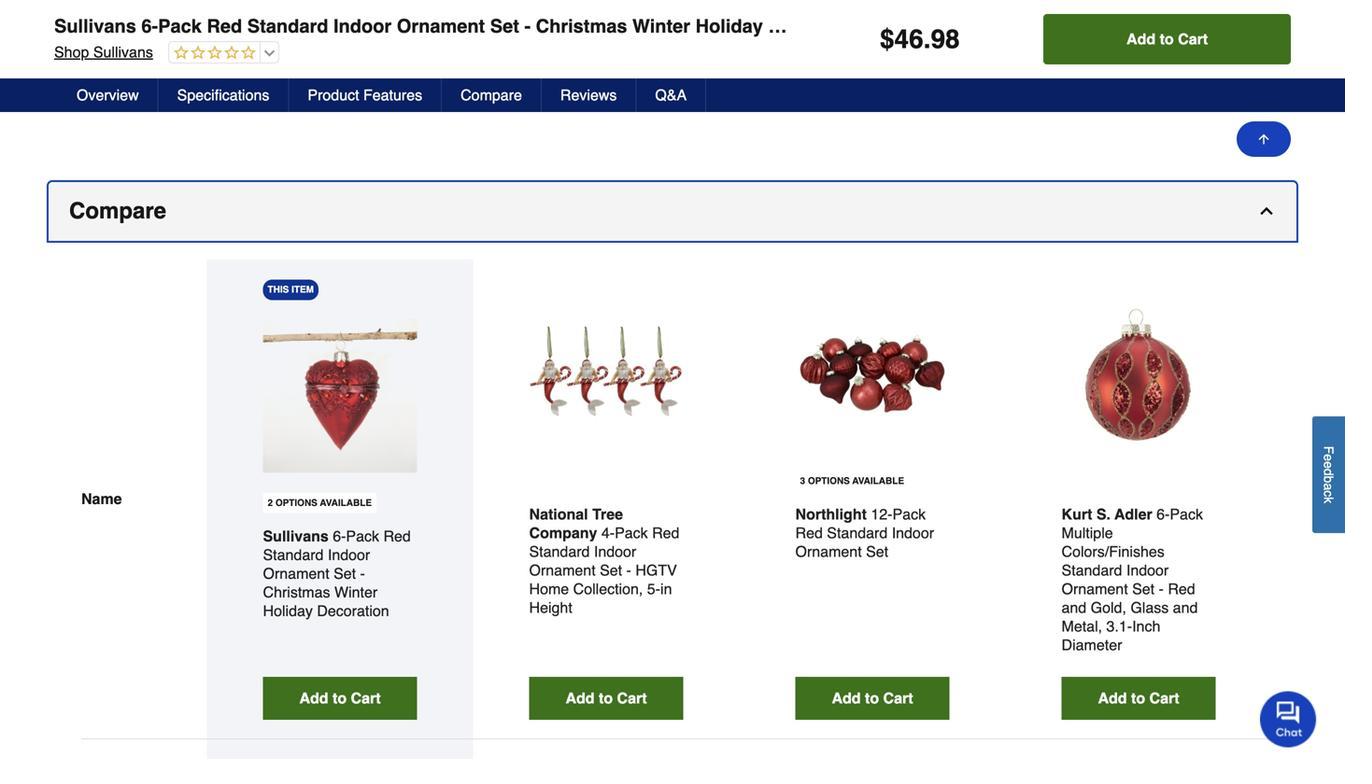 Task type: describe. For each thing, give the bounding box(es) containing it.
this item
[[268, 284, 314, 295]]

hgtv
[[636, 562, 677, 579]]

indoor for 6-pack red standard indoor ornament set - christmas winter holiday decoration
[[328, 546, 370, 564]]

ornament for 4-pack red standard indoor ornament set - hgtv home collection, 5-in height
[[529, 562, 596, 579]]

a
[[1321, 483, 1336, 491]]

overview
[[77, 86, 139, 104]]

collection,
[[573, 580, 643, 598]]

f e e d b a c k
[[1321, 446, 1336, 504]]

pack for 6-pack red standard indoor ornament set - christmas winter holiday decoration
[[346, 528, 379, 545]]

6-pack multiple colors/finishes standard indoor ornament set - red and gold, glass and metal, 3.1-inch diameter
[[1062, 506, 1203, 654]]

national
[[529, 506, 588, 523]]

red for 6-pack red standard indoor ornament set - christmas winter holiday decoration
[[383, 528, 411, 545]]

sullivans for sullivans 6-pack red standard indoor ornament set - christmas winter holiday decoration
[[54, 15, 136, 37]]

red for 4-pack red standard indoor ornament set - hgtv home collection, 5-in height
[[652, 524, 680, 542]]

standard for 4-pack red standard indoor ornament set - hgtv home collection, 5-in height
[[529, 543, 590, 560]]

company
[[529, 524, 597, 542]]

winter inside '6-pack red standard indoor ornament set - christmas winter holiday decoration'
[[334, 584, 378, 601]]

2 e from the top
[[1321, 461, 1336, 469]]

set for 12-pack red standard indoor ornament set
[[866, 543, 889, 560]]

1 vertical spatial sullivans
[[93, 43, 153, 61]]

in
[[660, 580, 672, 598]]

3.1-
[[1107, 618, 1132, 635]]

3 options available cell
[[795, 471, 909, 491]]

standard for 12-pack red standard indoor ornament set
[[827, 524, 888, 542]]

reviews button
[[542, 78, 637, 112]]

name
[[81, 490, 122, 508]]

home
[[529, 580, 569, 598]]

46
[[895, 24, 924, 54]]

specifications button
[[159, 78, 289, 112]]

kurt s. adler 6-pack multiple colors/finishes standard indoor ornament set - red and gold, glass and metal, 3.1-inch diameter image
[[1062, 297, 1216, 451]]

chat invite button image
[[1260, 691, 1317, 748]]

ornament up features
[[397, 15, 485, 37]]

pack for 4-pack red standard indoor ornament set - hgtv home collection, 5-in height
[[615, 524, 648, 542]]

indoor up product features in the left of the page
[[334, 15, 392, 37]]

d
[[1321, 469, 1336, 476]]

standard inside 6-pack multiple colors/finishes standard indoor ornament set - red and gold, glass and metal, 3.1-inch diameter
[[1062, 562, 1122, 579]]

available for 2 options available
[[320, 498, 372, 509]]

1 and from the left
[[1062, 599, 1087, 616]]

1 e from the top
[[1321, 454, 1336, 461]]

item
[[292, 284, 314, 295]]

standard up the zero stars image
[[247, 15, 328, 37]]

1 vertical spatial compare
[[69, 198, 166, 224]]

s.
[[1097, 506, 1111, 523]]

5-
[[647, 580, 660, 598]]

set inside 6-pack multiple colors/finishes standard indoor ornament set - red and gold, glass and metal, 3.1-inch diameter
[[1132, 580, 1155, 598]]

glass
[[1131, 599, 1169, 616]]

q&a button
[[637, 78, 706, 112]]

f e e d b a c k button
[[1313, 417, 1345, 533]]

.
[[924, 24, 931, 54]]

shop sullivans
[[54, 43, 153, 61]]

6- for 6-pack multiple colors/finishes standard indoor ornament set - red and gold, glass and metal, 3.1-inch diameter
[[1157, 506, 1170, 523]]

- inside 4-pack red standard indoor ornament set - hgtv home collection, 5-in height
[[626, 562, 631, 579]]

arrow up image
[[1257, 132, 1271, 147]]

0 vertical spatial compare button
[[442, 78, 542, 112]]

kurt s. adler
[[1062, 506, 1153, 523]]

product features
[[308, 86, 422, 104]]

ornament for 6-pack red standard indoor ornament set - christmas winter holiday decoration
[[263, 565, 329, 582]]

b
[[1321, 476, 1336, 483]]

$ 46 . 98
[[880, 24, 960, 54]]

3
[[800, 476, 805, 487]]

chevron up image
[[1257, 202, 1276, 220]]

red inside 6-pack multiple colors/finishes standard indoor ornament set - red and gold, glass and metal, 3.1-inch diameter
[[1168, 580, 1195, 598]]

c
[[1321, 491, 1336, 497]]

q&a
[[655, 86, 687, 104]]

gold,
[[1091, 599, 1127, 616]]

indoor for 4-pack red standard indoor ornament set - hgtv home collection, 5-in height
[[594, 543, 636, 560]]

2 options available cell
[[263, 493, 377, 513]]

multiple
[[1062, 524, 1113, 542]]



Task type: vqa. For each thing, say whether or not it's contained in the screenshot.
the $
yes



Task type: locate. For each thing, give the bounding box(es) containing it.
2 horizontal spatial 6-
[[1157, 506, 1170, 523]]

holiday
[[696, 15, 763, 37], [263, 602, 313, 620]]

0 horizontal spatial options
[[275, 498, 317, 509]]

decoration
[[768, 15, 866, 37], [317, 602, 389, 620]]

red
[[207, 15, 242, 37], [652, 524, 680, 542], [795, 524, 823, 542], [383, 528, 411, 545], [1168, 580, 1195, 598]]

0 horizontal spatial compare
[[69, 198, 166, 224]]

set inside 4-pack red standard indoor ornament set - hgtv home collection, 5-in height
[[600, 562, 622, 579]]

pack up the zero stars image
[[158, 15, 202, 37]]

northlight
[[795, 506, 867, 523]]

sullivans 6-pack red standard indoor ornament set - christmas winter holiday decoration
[[54, 15, 866, 37]]

0 horizontal spatial christmas
[[263, 584, 330, 601]]

set inside the 12-pack red standard indoor ornament set
[[866, 543, 889, 560]]

1 horizontal spatial holiday
[[696, 15, 763, 37]]

ornament inside the 12-pack red standard indoor ornament set
[[795, 543, 862, 560]]

pack inside the 12-pack red standard indoor ornament set
[[893, 506, 926, 523]]

national tree company 4-pack red standard indoor ornament set - hgtv home collection, 5-in height image
[[529, 297, 683, 451]]

indoor for 12-pack red standard indoor ornament set
[[892, 524, 934, 542]]

zero stars image
[[169, 45, 256, 62]]

1 horizontal spatial decoration
[[768, 15, 866, 37]]

available for 3 options available
[[852, 476, 904, 487]]

indoor inside 6-pack multiple colors/finishes standard indoor ornament set - red and gold, glass and metal, 3.1-inch diameter
[[1127, 562, 1169, 579]]

red inside 4-pack red standard indoor ornament set - hgtv home collection, 5-in height
[[652, 524, 680, 542]]

sullivans down "2 options available" cell
[[263, 528, 329, 545]]

0 vertical spatial compare
[[461, 86, 522, 104]]

pack for 6-pack multiple colors/finishes standard indoor ornament set - red and gold, glass and metal, 3.1-inch diameter
[[1170, 506, 1203, 523]]

available up 12- at the right bottom of the page
[[852, 476, 904, 487]]

add to cart
[[1127, 30, 1208, 48], [299, 690, 381, 707], [566, 690, 647, 707], [832, 690, 913, 707], [1098, 690, 1179, 707]]

3 options available
[[800, 476, 904, 487]]

available inside "3 options available" cell
[[852, 476, 904, 487]]

sullivans for sullivans
[[263, 528, 329, 545]]

and right glass
[[1173, 599, 1198, 616]]

pack inside '6-pack red standard indoor ornament set - christmas winter holiday decoration'
[[346, 528, 379, 545]]

0 horizontal spatial holiday
[[263, 602, 313, 620]]

2 and from the left
[[1173, 599, 1198, 616]]

christmas
[[536, 15, 627, 37], [263, 584, 330, 601]]

winter
[[632, 15, 690, 37], [334, 584, 378, 601]]

ornament for 12-pack red standard indoor ornament set
[[795, 543, 862, 560]]

6-pack red standard indoor ornament set - christmas winter holiday decoration
[[263, 528, 411, 620]]

metal,
[[1062, 618, 1102, 635]]

0 vertical spatial holiday
[[696, 15, 763, 37]]

0 vertical spatial christmas
[[536, 15, 627, 37]]

k
[[1321, 497, 1336, 504]]

pack down tree
[[615, 524, 648, 542]]

northlight 12-pack red standard indoor ornament set image
[[795, 297, 950, 451]]

1 vertical spatial christmas
[[263, 584, 330, 601]]

0 vertical spatial options
[[808, 476, 850, 487]]

1 vertical spatial decoration
[[317, 602, 389, 620]]

cart
[[1178, 30, 1208, 48], [351, 690, 381, 707], [617, 690, 647, 707], [883, 690, 913, 707], [1150, 690, 1179, 707]]

pack inside 4-pack red standard indoor ornament set - hgtv home collection, 5-in height
[[615, 524, 648, 542]]

and up metal,
[[1062, 599, 1087, 616]]

to
[[1160, 30, 1174, 48], [333, 690, 347, 707], [599, 690, 613, 707], [865, 690, 879, 707], [1131, 690, 1145, 707]]

e up b
[[1321, 461, 1336, 469]]

pack inside 6-pack multiple colors/finishes standard indoor ornament set - red and gold, glass and metal, 3.1-inch diameter
[[1170, 506, 1203, 523]]

christmas inside '6-pack red standard indoor ornament set - christmas winter holiday decoration'
[[263, 584, 330, 601]]

2
[[268, 498, 273, 509]]

available up '6-pack red standard indoor ornament set - christmas winter holiday decoration'
[[320, 498, 372, 509]]

e
[[1321, 454, 1336, 461], [1321, 461, 1336, 469]]

indoor up glass
[[1127, 562, 1169, 579]]

standard inside '6-pack red standard indoor ornament set - christmas winter holiday decoration'
[[263, 546, 324, 564]]

1 vertical spatial available
[[320, 498, 372, 509]]

ornament down 2 options available
[[263, 565, 329, 582]]

indoor down 12- at the right bottom of the page
[[892, 524, 934, 542]]

pack for 12-pack red standard indoor ornament set
[[893, 506, 926, 523]]

pack down "3 options available"
[[893, 506, 926, 523]]

ornament
[[397, 15, 485, 37], [795, 543, 862, 560], [529, 562, 596, 579], [263, 565, 329, 582], [1062, 580, 1128, 598]]

0 vertical spatial sullivans
[[54, 15, 136, 37]]

product
[[308, 86, 359, 104]]

1 vertical spatial options
[[275, 498, 317, 509]]

-
[[525, 15, 531, 37], [626, 562, 631, 579], [360, 565, 365, 582], [1159, 580, 1164, 598]]

standard down 12- at the right bottom of the page
[[827, 524, 888, 542]]

options right 2
[[275, 498, 317, 509]]

available inside "2 options available" cell
[[320, 498, 372, 509]]

sullivans
[[54, 15, 136, 37], [93, 43, 153, 61], [263, 528, 329, 545]]

1 vertical spatial holiday
[[263, 602, 313, 620]]

set inside '6-pack red standard indoor ornament set - christmas winter holiday decoration'
[[334, 565, 356, 582]]

options right the 3
[[808, 476, 850, 487]]

standard inside 4-pack red standard indoor ornament set - hgtv home collection, 5-in height
[[529, 543, 590, 560]]

0 vertical spatial available
[[852, 476, 904, 487]]

sullivans up overview
[[93, 43, 153, 61]]

6- right adler
[[1157, 506, 1170, 523]]

holiday inside '6-pack red standard indoor ornament set - christmas winter holiday decoration'
[[263, 602, 313, 620]]

6- down 2 options available
[[333, 528, 346, 545]]

product features button
[[289, 78, 442, 112]]

national tree company
[[529, 506, 623, 542]]

indoor
[[334, 15, 392, 37], [892, 524, 934, 542], [594, 543, 636, 560], [328, 546, 370, 564], [1127, 562, 1169, 579]]

pack
[[158, 15, 202, 37], [893, 506, 926, 523], [1170, 506, 1203, 523], [615, 524, 648, 542], [346, 528, 379, 545]]

ornament up 'gold,'
[[1062, 580, 1128, 598]]

options for 3
[[808, 476, 850, 487]]

1 horizontal spatial compare
[[461, 86, 522, 104]]

6- for 6-pack red standard indoor ornament set - christmas winter holiday decoration
[[333, 528, 346, 545]]

features
[[363, 86, 422, 104]]

indoor inside '6-pack red standard indoor ornament set - christmas winter holiday decoration'
[[328, 546, 370, 564]]

diameter
[[1062, 636, 1122, 654]]

ornament inside 6-pack multiple colors/finishes standard indoor ornament set - red and gold, glass and metal, 3.1-inch diameter
[[1062, 580, 1128, 598]]

set
[[490, 15, 519, 37], [866, 543, 889, 560], [600, 562, 622, 579], [334, 565, 356, 582], [1132, 580, 1155, 598]]

standard down colors/finishes
[[1062, 562, 1122, 579]]

add to cart button
[[1044, 14, 1291, 64], [263, 677, 417, 720], [529, 677, 683, 720], [795, 677, 950, 720], [1062, 677, 1216, 720]]

tree
[[592, 506, 623, 523]]

1 vertical spatial compare button
[[49, 182, 1297, 241]]

6- inside '6-pack red standard indoor ornament set - christmas winter holiday decoration'
[[333, 528, 346, 545]]

standard for 6-pack red standard indoor ornament set - christmas winter holiday decoration
[[263, 546, 324, 564]]

e up d
[[1321, 454, 1336, 461]]

reviews
[[560, 86, 617, 104]]

overview button
[[58, 78, 159, 112]]

12-
[[871, 506, 893, 523]]

compare
[[461, 86, 522, 104], [69, 198, 166, 224]]

options
[[808, 476, 850, 487], [275, 498, 317, 509]]

ornament up home
[[529, 562, 596, 579]]

kurt
[[1062, 506, 1092, 523]]

0 vertical spatial winter
[[632, 15, 690, 37]]

red inside the 12-pack red standard indoor ornament set
[[795, 524, 823, 542]]

4-
[[601, 524, 615, 542]]

f
[[1321, 446, 1336, 454]]

0 vertical spatial 6-
[[141, 15, 158, 37]]

98
[[931, 24, 960, 54]]

6- inside 6-pack multiple colors/finishes standard indoor ornament set - red and gold, glass and metal, 3.1-inch diameter
[[1157, 506, 1170, 523]]

2 options available
[[268, 498, 372, 509]]

0 horizontal spatial available
[[320, 498, 372, 509]]

1 vertical spatial 6-
[[1157, 506, 1170, 523]]

1 horizontal spatial options
[[808, 476, 850, 487]]

ornament inside '6-pack red standard indoor ornament set - christmas winter holiday decoration'
[[263, 565, 329, 582]]

6- up shop sullivans
[[141, 15, 158, 37]]

sullivans 6-pack red standard indoor ornament set - christmas winter holiday decoration image
[[263, 319, 417, 473]]

red inside '6-pack red standard indoor ornament set - christmas winter holiday decoration'
[[383, 528, 411, 545]]

0 horizontal spatial winter
[[334, 584, 378, 601]]

pack down "2 options available" cell
[[346, 528, 379, 545]]

indoor inside the 12-pack red standard indoor ornament set
[[892, 524, 934, 542]]

0 horizontal spatial decoration
[[317, 602, 389, 620]]

1 horizontal spatial winter
[[632, 15, 690, 37]]

0 vertical spatial decoration
[[768, 15, 866, 37]]

options for 2
[[275, 498, 317, 509]]

standard inside the 12-pack red standard indoor ornament set
[[827, 524, 888, 542]]

4-pack red standard indoor ornament set - hgtv home collection, 5-in height
[[529, 524, 680, 616]]

0 horizontal spatial and
[[1062, 599, 1087, 616]]

set for 6-pack red standard indoor ornament set - christmas winter holiday decoration
[[334, 565, 356, 582]]

6-
[[141, 15, 158, 37], [1157, 506, 1170, 523], [333, 528, 346, 545]]

available
[[852, 476, 904, 487], [320, 498, 372, 509]]

specifications
[[177, 86, 269, 104]]

1 vertical spatial winter
[[334, 584, 378, 601]]

compare button
[[442, 78, 542, 112], [49, 182, 1297, 241]]

christmas down 2 options available
[[263, 584, 330, 601]]

standard down company
[[529, 543, 590, 560]]

this
[[268, 284, 289, 295]]

1 horizontal spatial and
[[1173, 599, 1198, 616]]

decoration inside '6-pack red standard indoor ornament set - christmas winter holiday decoration'
[[317, 602, 389, 620]]

1 horizontal spatial available
[[852, 476, 904, 487]]

2 vertical spatial sullivans
[[263, 528, 329, 545]]

pack right adler
[[1170, 506, 1203, 523]]

standard down 2
[[263, 546, 324, 564]]

indoor down 4-
[[594, 543, 636, 560]]

standard
[[247, 15, 328, 37], [827, 524, 888, 542], [529, 543, 590, 560], [263, 546, 324, 564], [1062, 562, 1122, 579]]

christmas up reviews
[[536, 15, 627, 37]]

12-pack red standard indoor ornament set
[[795, 506, 934, 560]]

$
[[880, 24, 895, 54]]

ornament down northlight
[[795, 543, 862, 560]]

2 vertical spatial 6-
[[333, 528, 346, 545]]

shop
[[54, 43, 89, 61]]

set for 4-pack red standard indoor ornament set - hgtv home collection, 5-in height
[[600, 562, 622, 579]]

1 horizontal spatial 6-
[[333, 528, 346, 545]]

inch
[[1132, 618, 1161, 635]]

sullivans up shop sullivans
[[54, 15, 136, 37]]

indoor down "2 options available" cell
[[328, 546, 370, 564]]

- inside '6-pack red standard indoor ornament set - christmas winter holiday decoration'
[[360, 565, 365, 582]]

red for 12-pack red standard indoor ornament set
[[795, 524, 823, 542]]

indoor inside 4-pack red standard indoor ornament set - hgtv home collection, 5-in height
[[594, 543, 636, 560]]

- inside 6-pack multiple colors/finishes standard indoor ornament set - red and gold, glass and metal, 3.1-inch diameter
[[1159, 580, 1164, 598]]

colors/finishes
[[1062, 543, 1165, 560]]

1 horizontal spatial christmas
[[536, 15, 627, 37]]

adler
[[1115, 506, 1153, 523]]

and
[[1062, 599, 1087, 616], [1173, 599, 1198, 616]]

add
[[1127, 30, 1156, 48], [299, 690, 328, 707], [566, 690, 595, 707], [832, 690, 861, 707], [1098, 690, 1127, 707]]

height
[[529, 599, 572, 616]]

0 horizontal spatial 6-
[[141, 15, 158, 37]]

ornament inside 4-pack red standard indoor ornament set - hgtv home collection, 5-in height
[[529, 562, 596, 579]]



